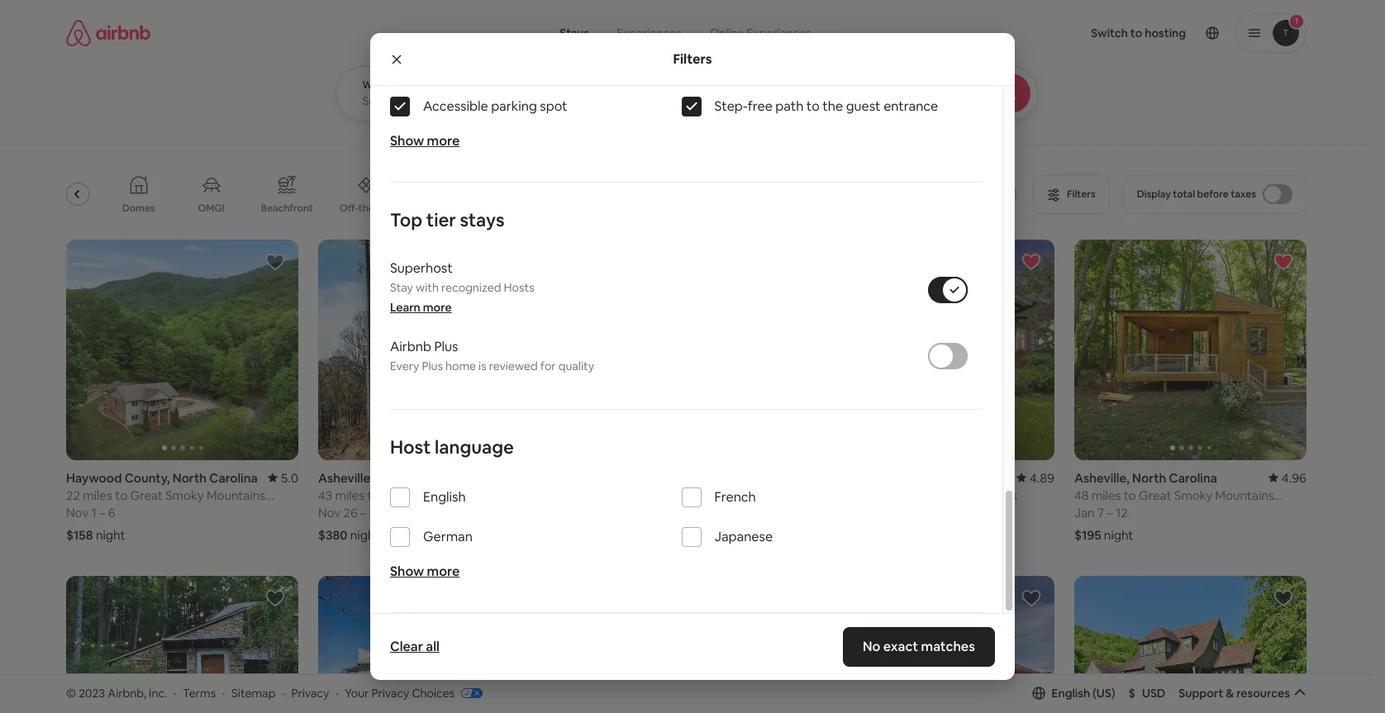 Task type: vqa. For each thing, say whether or not it's contained in the screenshot.
you'll
no



Task type: locate. For each thing, give the bounding box(es) containing it.
recognized
[[442, 280, 501, 295]]

remove from wishlist: asheville, north carolina image
[[1274, 252, 1294, 272]]

to up the 'dec'
[[367, 488, 380, 503]]

no exact matches link
[[843, 627, 995, 667]]

night inside jan 7 – 12 $195 night
[[1104, 527, 1134, 543]]

Where field
[[363, 93, 579, 108]]

2 – from the left
[[360, 505, 367, 521]]

smoky for 48
[[1175, 488, 1213, 503]]

amazing
[[19, 202, 60, 215], [944, 202, 985, 215]]

2 horizontal spatial –
[[1107, 505, 1113, 521]]

1 vertical spatial show
[[390, 563, 424, 581]]

1 right the 'dec'
[[395, 505, 400, 521]]

1 horizontal spatial smoky
[[418, 488, 456, 503]]

1 add to wishlist: canton, north carolina image from the left
[[1022, 589, 1042, 608]]

smoky inside asheville, north carolina 43 miles to great smoky mountains national park
[[418, 488, 456, 503]]

inc.
[[149, 686, 167, 701]]

0 vertical spatial show more button
[[390, 132, 460, 150]]

carolina for asheville, north carolina 43 miles to great smoky mountains national park
[[413, 470, 461, 486]]

map
[[681, 613, 705, 628]]

2 horizontal spatial great
[[1139, 488, 1172, 503]]

english (us)
[[1052, 686, 1116, 701]]

park up 'japanese'
[[743, 488, 768, 503]]

1 – from the left
[[99, 505, 105, 521]]

sitemap link
[[232, 686, 276, 701]]

1 great from the left
[[130, 488, 163, 503]]

· left the privacy link
[[282, 686, 285, 701]]

park
[[743, 488, 768, 503], [993, 488, 1018, 503], [116, 503, 141, 519], [368, 503, 393, 519], [1124, 503, 1149, 519]]

1 vertical spatial plus
[[422, 359, 443, 374]]

support & resources button
[[1179, 686, 1307, 701]]

to left the
[[807, 98, 820, 115]]

– for dec
[[360, 505, 367, 521]]

0 horizontal spatial nov
[[66, 505, 89, 521]]

3 mountains from the left
[[1216, 488, 1275, 503]]

mountains inside asheville, north carolina 43 miles to great smoky mountains national park
[[459, 488, 518, 503]]

top
[[390, 209, 423, 232]]

congaree
[[634, 488, 691, 503], [884, 488, 941, 503]]

privacy right your
[[372, 686, 410, 701]]

more down german
[[427, 563, 460, 581]]

north inside asheville, north carolina 48 miles to great smoky mountains national park
[[1133, 470, 1167, 486]]

experiences up filters at the top of the page
[[617, 26, 682, 41]]

step-
[[715, 98, 748, 115]]

national inside asheville, north carolina 48 miles to great smoky mountains national park
[[1075, 503, 1122, 519]]

5 miles from the left
[[1092, 488, 1121, 503]]

nov inside nov 26 – dec 1 $380 night
[[318, 505, 341, 521]]

experiences inside button
[[617, 26, 682, 41]]

0 horizontal spatial night
[[96, 527, 125, 543]]

carolina inside asheville, north carolina 48 miles to great smoky mountains national park
[[1169, 470, 1218, 486]]

more down "with"
[[423, 300, 452, 315]]

1 experiences from the left
[[617, 26, 682, 41]]

· right terms
[[222, 686, 225, 701]]

1 horizontal spatial north
[[376, 470, 410, 486]]

1 horizontal spatial add to wishlist: canton, north carolina image
[[1274, 589, 1294, 608]]

smoky inside asheville, north carolina 48 miles to great smoky mountains national park
[[1175, 488, 1213, 503]]

1 vertical spatial more
[[423, 300, 452, 315]]

night inside nov 26 – dec 1 $380 night
[[350, 527, 380, 543]]

– for 6
[[99, 505, 105, 521]]

german
[[423, 528, 473, 546]]

display total before taxes button
[[1123, 174, 1307, 214]]

miles up 7
[[1092, 488, 1121, 503]]

add to wishlist: horse shoe, north carolina image
[[265, 589, 285, 608]]

mountains
[[207, 488, 266, 503], [459, 488, 518, 503], [1216, 488, 1275, 503]]

1 horizontal spatial english
[[1052, 686, 1091, 701]]

0 vertical spatial show more
[[390, 132, 460, 150]]

experiences
[[617, 26, 682, 41], [747, 26, 812, 41]]

county,
[[125, 470, 170, 486]]

1 inside nov 1 – 6 $158 night
[[91, 505, 97, 521]]

None search field
[[335, 0, 1083, 121]]

1 north from the left
[[173, 470, 207, 486]]

1 night from the left
[[96, 527, 125, 543]]

show more button down accessible
[[390, 132, 460, 150]]

night
[[96, 527, 125, 543], [350, 527, 380, 543], [1104, 527, 1134, 543]]

2 vertical spatial show
[[648, 613, 678, 628]]

taxes
[[1231, 188, 1257, 201]]

2 1 from the left
[[395, 505, 400, 521]]

the
[[823, 98, 843, 115]]

2 carolina from the left
[[413, 470, 461, 486]]

japanese
[[715, 528, 773, 546]]

miles down 'haywood'
[[83, 488, 112, 503]]

total
[[1173, 188, 1195, 201]]

– inside nov 1 – 6 $158 night
[[99, 505, 105, 521]]

3 – from the left
[[1107, 505, 1113, 521]]

park inside asheville, north carolina 48 miles to great smoky mountains national park
[[1124, 503, 1149, 519]]

park inside asheville, north carolina 43 miles to great smoky mountains national park
[[368, 503, 393, 519]]

1 horizontal spatial nov
[[318, 505, 341, 521]]

0 horizontal spatial english
[[423, 489, 466, 506]]

3 night from the left
[[1104, 527, 1134, 543]]

2 congaree from the left
[[884, 488, 941, 503]]

night down 6
[[96, 527, 125, 543]]

1 1 from the left
[[91, 505, 97, 521]]

privacy left your
[[291, 686, 329, 701]]

stays
[[460, 209, 505, 232]]

1 left 6
[[91, 505, 97, 521]]

1 horizontal spatial great
[[382, 488, 415, 503]]

2 horizontal spatial night
[[1104, 527, 1134, 543]]

nov down 43
[[318, 505, 341, 521]]

– inside nov 26 – dec 1 $380 night
[[360, 505, 367, 521]]

park right 6
[[116, 503, 141, 519]]

english left '(us)' on the right bottom of page
[[1052, 686, 1091, 701]]

all
[[426, 638, 440, 656]]

night inside nov 1 – 6 $158 night
[[96, 527, 125, 543]]

great inside asheville, north carolina 43 miles to great smoky mountains national park
[[382, 488, 415, 503]]

2 horizontal spatial mountains
[[1216, 488, 1275, 503]]

add to wishlist: haywood county, north carolina image
[[265, 252, 285, 272]]

is
[[479, 359, 487, 374]]

mountains for 43
[[459, 488, 518, 503]]

0 horizontal spatial smoky
[[166, 488, 204, 503]]

2 great from the left
[[382, 488, 415, 503]]

1 horizontal spatial 1
[[395, 505, 400, 521]]

great inside haywood county, north carolina 22 miles to great smoky mountains national park
[[130, 488, 163, 503]]

2 smoky from the left
[[418, 488, 456, 503]]

nov
[[66, 505, 89, 521], [318, 505, 341, 521]]

before
[[1198, 188, 1229, 201]]

reviewed
[[489, 359, 538, 374]]

north for asheville, north carolina 43 miles to great smoky mountains national park
[[376, 470, 410, 486]]

english inside filters 'dialog'
[[423, 489, 466, 506]]

23 miles to congaree national park
[[570, 488, 768, 503]]

plus right the every
[[422, 359, 443, 374]]

night down "26"
[[350, 527, 380, 543]]

park right "26"
[[368, 503, 393, 519]]

(us)
[[1093, 686, 1116, 701]]

1 miles from the left
[[83, 488, 112, 503]]

show more button down german
[[390, 563, 460, 581]]

host language
[[390, 436, 514, 459]]

0 horizontal spatial mountains
[[207, 488, 266, 503]]

smoky
[[166, 488, 204, 503], [418, 488, 456, 503], [1175, 488, 1213, 503]]

26
[[344, 505, 358, 521]]

online
[[710, 26, 744, 41]]

1 nov from the left
[[66, 505, 89, 521]]

2 north from the left
[[376, 470, 410, 486]]

amazing for amazing pools
[[944, 202, 985, 215]]

nov down 22
[[66, 505, 89, 521]]

1 horizontal spatial carolina
[[413, 470, 461, 486]]

show down accessible
[[390, 132, 424, 150]]

show map
[[648, 613, 705, 628]]

5.0
[[281, 470, 298, 486]]

amazing left views
[[19, 202, 60, 215]]

3 great from the left
[[1139, 488, 1172, 503]]

show map button
[[632, 601, 741, 640]]

asheville, inside asheville, north carolina 48 miles to great smoky mountains national park
[[1075, 470, 1130, 486]]

0 vertical spatial english
[[423, 489, 466, 506]]

off-the-grid
[[340, 202, 397, 215]]

2 add to wishlist: canton, north carolina image from the left
[[1274, 589, 1294, 608]]

1 horizontal spatial congaree
[[884, 488, 941, 503]]

night down 12 at the bottom right of the page
[[1104, 527, 1134, 543]]

1 horizontal spatial experiences
[[747, 26, 812, 41]]

support & resources
[[1179, 686, 1291, 701]]

2 nov from the left
[[318, 505, 341, 521]]

to inside asheville, north carolina 43 miles to great smoky mountains national park
[[367, 488, 380, 503]]

show more down german
[[390, 563, 460, 581]]

1 show more from the top
[[390, 132, 460, 150]]

asheville, up 43
[[318, 470, 374, 486]]

0 horizontal spatial add to wishlist: canton, north carolina image
[[1022, 589, 1042, 608]]

show for 2nd show more button from the bottom of the filters 'dialog'
[[390, 132, 424, 150]]

show left map
[[648, 613, 678, 628]]

0 vertical spatial more
[[427, 132, 460, 150]]

1 horizontal spatial privacy
[[372, 686, 410, 701]]

asheville, inside asheville, north carolina 43 miles to great smoky mountains national park
[[318, 470, 374, 486]]

hosts
[[504, 280, 535, 295]]

north down host
[[376, 470, 410, 486]]

1 vertical spatial english
[[1052, 686, 1091, 701]]

2 asheville, from the left
[[1075, 470, 1130, 486]]

nov 1 – 6 $158 night
[[66, 505, 125, 543]]

show for show map button
[[648, 613, 678, 628]]

2 horizontal spatial carolina
[[1169, 470, 1218, 486]]

nov inside nov 1 – 6 $158 night
[[66, 505, 89, 521]]

· left your
[[336, 686, 338, 701]]

to right 23
[[619, 488, 632, 503]]

plus up home
[[434, 338, 458, 356]]

2 horizontal spatial smoky
[[1175, 488, 1213, 503]]

1 mountains from the left
[[207, 488, 266, 503]]

quality
[[559, 359, 594, 374]]

– left 6
[[99, 505, 105, 521]]

carolina inside asheville, north carolina 43 miles to great smoky mountains national park
[[413, 470, 461, 486]]

grid
[[378, 202, 397, 215]]

experiences right online
[[747, 26, 812, 41]]

no exact matches
[[863, 638, 976, 656]]

north up jan 7 – 12 $195 night
[[1133, 470, 1167, 486]]

0 vertical spatial show
[[390, 132, 424, 150]]

north right county,
[[173, 470, 207, 486]]

more down accessible
[[427, 132, 460, 150]]

2 mountains from the left
[[459, 488, 518, 503]]

miles up "26"
[[335, 488, 365, 503]]

plus
[[434, 338, 458, 356], [422, 359, 443, 374]]

3 carolina from the left
[[1169, 470, 1218, 486]]

free
[[748, 98, 773, 115]]

1 smoky from the left
[[166, 488, 204, 503]]

3 smoky from the left
[[1175, 488, 1213, 503]]

0 horizontal spatial asheville,
[[318, 470, 374, 486]]

group
[[19, 162, 1024, 227], [66, 240, 298, 460], [318, 240, 551, 460], [570, 240, 803, 460], [823, 240, 1055, 460], [1075, 240, 1307, 460], [66, 576, 298, 713], [318, 576, 551, 713], [570, 576, 803, 713], [823, 576, 1055, 713], [1075, 576, 1307, 713]]

$158
[[66, 527, 93, 543]]

3 north from the left
[[1133, 470, 1167, 486]]

views
[[63, 202, 89, 215]]

asheville, up 48
[[1075, 470, 1130, 486]]

©
[[66, 686, 76, 701]]

1 horizontal spatial amazing
[[944, 202, 985, 215]]

1 inside nov 26 – dec 1 $380 night
[[395, 505, 400, 521]]

1 horizontal spatial mountains
[[459, 488, 518, 503]]

top tier stays
[[390, 209, 505, 232]]

0 horizontal spatial carolina
[[209, 470, 258, 486]]

1 vertical spatial show more button
[[390, 563, 460, 581]]

lakefront
[[424, 202, 469, 215]]

smoky for 43
[[418, 488, 456, 503]]

mountains inside asheville, north carolina 48 miles to great smoky mountains national park
[[1216, 488, 1275, 503]]

night for nov 1 – 6 $158 night
[[96, 527, 125, 543]]

– right "26"
[[360, 505, 367, 521]]

5.0 out of 5 average rating image
[[268, 470, 298, 486]]

to inside filters 'dialog'
[[807, 98, 820, 115]]

group containing amazing views
[[19, 162, 1024, 227]]

miles right 23
[[587, 488, 617, 503]]

add to wishlist: canton, north carolina image
[[1022, 589, 1042, 608], [1274, 589, 1294, 608]]

– right 7
[[1107, 505, 1113, 521]]

great inside asheville, north carolina 48 miles to great smoky mountains national park
[[1139, 488, 1172, 503]]

· right inc.
[[174, 686, 176, 701]]

3 · from the left
[[282, 686, 285, 701]]

show more down accessible
[[390, 132, 460, 150]]

4.96
[[1282, 470, 1307, 486]]

48
[[1075, 488, 1089, 503]]

miles right the 17
[[837, 488, 867, 503]]

1 carolina from the left
[[209, 470, 258, 486]]

airbnb
[[390, 338, 431, 356]]

0 horizontal spatial great
[[130, 488, 163, 503]]

national inside haywood county, north carolina 22 miles to great smoky mountains national park
[[66, 503, 113, 519]]

0 horizontal spatial 1
[[91, 505, 97, 521]]

2 vertical spatial more
[[427, 563, 460, 581]]

·
[[174, 686, 176, 701], [222, 686, 225, 701], [282, 686, 285, 701], [336, 686, 338, 701]]

no
[[863, 638, 881, 656]]

1 · from the left
[[174, 686, 176, 701]]

show more
[[390, 132, 460, 150], [390, 563, 460, 581]]

mountains for 48
[[1216, 488, 1275, 503]]

french
[[715, 489, 756, 506]]

remove from wishlist: columbia, south carolina image
[[1022, 252, 1042, 272]]

asheville, north carolina 48 miles to great smoky mountains national park
[[1075, 470, 1275, 519]]

0 horizontal spatial amazing
[[19, 202, 60, 215]]

show inside show map button
[[648, 613, 678, 628]]

park right 7
[[1124, 503, 1149, 519]]

2 night from the left
[[350, 527, 380, 543]]

north inside asheville, north carolina 43 miles to great smoky mountains national park
[[376, 470, 410, 486]]

miles inside asheville, north carolina 48 miles to great smoky mountains national park
[[1092, 488, 1121, 503]]

0 horizontal spatial privacy
[[291, 686, 329, 701]]

0 horizontal spatial congaree
[[634, 488, 691, 503]]

1 vertical spatial show more
[[390, 563, 460, 581]]

0 horizontal spatial north
[[173, 470, 207, 486]]

show down german
[[390, 563, 424, 581]]

0 horizontal spatial –
[[99, 505, 105, 521]]

asheville, north carolina 43 miles to great smoky mountains national park
[[318, 470, 518, 519]]

2 show more from the top
[[390, 563, 460, 581]]

to up 6
[[115, 488, 127, 503]]

english
[[423, 489, 466, 506], [1052, 686, 1091, 701]]

haywood county, north carolina 22 miles to great smoky mountains national park
[[66, 470, 266, 519]]

congaree for 17
[[884, 488, 941, 503]]

show more for 1st show more button from the bottom of the filters 'dialog'
[[390, 563, 460, 581]]

omg!
[[198, 202, 225, 215]]

1 horizontal spatial night
[[350, 527, 380, 543]]

$195
[[1075, 527, 1102, 543]]

to up 12 at the bottom right of the page
[[1124, 488, 1136, 503]]

stays tab panel
[[335, 66, 1083, 121]]

online experiences
[[710, 26, 812, 41]]

1
[[91, 505, 97, 521], [395, 505, 400, 521]]

2 miles from the left
[[335, 488, 365, 503]]

park inside haywood county, north carolina 22 miles to great smoky mountains national park
[[116, 503, 141, 519]]

1 horizontal spatial –
[[360, 505, 367, 521]]

to
[[807, 98, 820, 115], [115, 488, 127, 503], [367, 488, 380, 503], [619, 488, 632, 503], [869, 488, 882, 503], [1124, 488, 1136, 503]]

entrance
[[884, 98, 939, 115]]

1 asheville, from the left
[[318, 470, 374, 486]]

– inside jan 7 – 12 $195 night
[[1107, 505, 1113, 521]]

with
[[416, 280, 439, 295]]

english up german
[[423, 489, 466, 506]]

1 horizontal spatial asheville,
[[1075, 470, 1130, 486]]

miles inside asheville, north carolina 43 miles to great smoky mountains national park
[[335, 488, 365, 503]]

2023
[[79, 686, 105, 701]]

4.89 out of 5 average rating image
[[1017, 470, 1055, 486]]

national inside asheville, north carolina 43 miles to great smoky mountains national park
[[318, 503, 365, 519]]

more
[[427, 132, 460, 150], [423, 300, 452, 315], [427, 563, 460, 581]]

where
[[363, 79, 394, 92]]

2 horizontal spatial north
[[1133, 470, 1167, 486]]

amazing left "pools"
[[944, 202, 985, 215]]

what can we help you find? tab list
[[547, 17, 696, 50]]

none search field containing stays
[[335, 0, 1083, 121]]

0 horizontal spatial experiences
[[617, 26, 682, 41]]

1 congaree from the left
[[634, 488, 691, 503]]

for
[[541, 359, 556, 374]]



Task type: describe. For each thing, give the bounding box(es) containing it.
stay
[[390, 280, 413, 295]]

carolina inside haywood county, north carolina 22 miles to great smoky mountains national park
[[209, 470, 258, 486]]

22
[[66, 488, 80, 503]]

countryside
[[496, 202, 554, 215]]

miles inside haywood county, north carolina 22 miles to great smoky mountains national park
[[83, 488, 112, 503]]

4.89
[[1030, 470, 1055, 486]]

carolina for asheville, north carolina 48 miles to great smoky mountains national park
[[1169, 470, 1218, 486]]

choices
[[412, 686, 455, 701]]

parking
[[491, 98, 537, 115]]

your
[[345, 686, 369, 701]]

2 experiences from the left
[[747, 26, 812, 41]]

asheville, for 43
[[318, 470, 374, 486]]

great for 43
[[382, 488, 415, 503]]

show more for 2nd show more button from the bottom of the filters 'dialog'
[[390, 132, 460, 150]]

1 privacy from the left
[[291, 686, 329, 701]]

haywood
[[66, 470, 122, 486]]

north for asheville, north carolina 48 miles to great smoky mountains national park
[[1133, 470, 1167, 486]]

clear all
[[390, 638, 440, 656]]

to inside asheville, north carolina 48 miles to great smoky mountains national park
[[1124, 488, 1136, 503]]

0 vertical spatial plus
[[434, 338, 458, 356]]

amazing for amazing views
[[19, 202, 60, 215]]

profile element
[[852, 0, 1307, 66]]

usd
[[1142, 686, 1166, 701]]

display
[[1137, 188, 1171, 201]]

$
[[1129, 686, 1136, 701]]

english (us) button
[[1032, 686, 1116, 701]]

filters
[[673, 50, 712, 67]]

congaree for 23
[[634, 488, 691, 503]]

domes
[[122, 202, 155, 215]]

matches
[[922, 638, 976, 656]]

path
[[776, 98, 804, 115]]

clear all button
[[382, 631, 448, 664]]

– for 12
[[1107, 505, 1113, 521]]

2 · from the left
[[222, 686, 225, 701]]

6
[[108, 505, 115, 521]]

guest
[[846, 98, 881, 115]]

display total before taxes
[[1137, 188, 1257, 201]]

accessible
[[423, 98, 488, 115]]

off-
[[340, 202, 358, 215]]

filters dialog
[[370, 0, 1015, 680]]

online experiences link
[[696, 17, 826, 50]]

superhost stay with recognized hosts learn more
[[390, 260, 535, 315]]

park down 4.89 out of 5 average rating image
[[993, 488, 1018, 503]]

support
[[1179, 686, 1224, 701]]

7
[[1098, 505, 1105, 521]]

asheville, for 48
[[1075, 470, 1130, 486]]

great for 48
[[1139, 488, 1172, 503]]

language
[[435, 436, 514, 459]]

mountains inside haywood county, north carolina 22 miles to great smoky mountains national park
[[207, 488, 266, 503]]

host
[[390, 436, 431, 459]]

english for english (us)
[[1052, 686, 1091, 701]]

tier
[[426, 209, 456, 232]]

nov for nov 26 – dec 1 $380 night
[[318, 505, 341, 521]]

2 privacy from the left
[[372, 686, 410, 701]]

12
[[1116, 505, 1128, 521]]

the-
[[358, 202, 378, 215]]

stays button
[[547, 17, 603, 50]]

learn
[[390, 300, 421, 315]]

dec
[[369, 505, 393, 521]]

17 miles to congaree national park
[[823, 488, 1018, 503]]

superhost
[[390, 260, 453, 277]]

night for jan 7 – 12 $195 night
[[1104, 527, 1134, 543]]

terms link
[[183, 686, 216, 701]]

pools
[[987, 202, 1013, 215]]

&
[[1226, 686, 1234, 701]]

3 miles from the left
[[587, 488, 617, 503]]

beachfront
[[261, 202, 313, 215]]

stays
[[560, 26, 589, 41]]

17
[[823, 488, 834, 503]]

show for 1st show more button from the bottom of the filters 'dialog'
[[390, 563, 424, 581]]

$380
[[318, 527, 348, 543]]

smoky inside haywood county, north carolina 22 miles to great smoky mountains national park
[[166, 488, 204, 503]]

$ usd
[[1129, 686, 1166, 701]]

clear
[[390, 638, 423, 656]]

amazing views
[[19, 202, 89, 215]]

north inside haywood county, north carolina 22 miles to great smoky mountains national park
[[173, 470, 207, 486]]

1 show more button from the top
[[390, 132, 460, 150]]

4 · from the left
[[336, 686, 338, 701]]

your privacy choices link
[[345, 686, 483, 702]]

terms · sitemap · privacy
[[183, 686, 329, 701]]

sitemap
[[232, 686, 276, 701]]

to right the 17
[[869, 488, 882, 503]]

jan
[[1075, 505, 1095, 521]]

4 miles from the left
[[837, 488, 867, 503]]

nov for nov 1 – 6 $158 night
[[66, 505, 89, 521]]

privacy link
[[291, 686, 329, 701]]

nov 26 – dec 1 $380 night
[[318, 505, 400, 543]]

english for english
[[423, 489, 466, 506]]

to inside haywood county, north carolina 22 miles to great smoky mountains national park
[[115, 488, 127, 503]]

every
[[390, 359, 419, 374]]

23
[[570, 488, 584, 503]]

4.96 out of 5 average rating image
[[1269, 470, 1307, 486]]

your privacy choices
[[345, 686, 455, 701]]

step-free path to the guest entrance
[[715, 98, 939, 115]]

more inside superhost stay with recognized hosts learn more
[[423, 300, 452, 315]]

accessible parking spot
[[423, 98, 568, 115]]

2 show more button from the top
[[390, 563, 460, 581]]

home
[[446, 359, 476, 374]]

airbnb,
[[108, 686, 146, 701]]

jan 7 – 12 $195 night
[[1075, 505, 1134, 543]]

experiences button
[[603, 17, 696, 50]]

learn more link
[[390, 300, 452, 315]]



